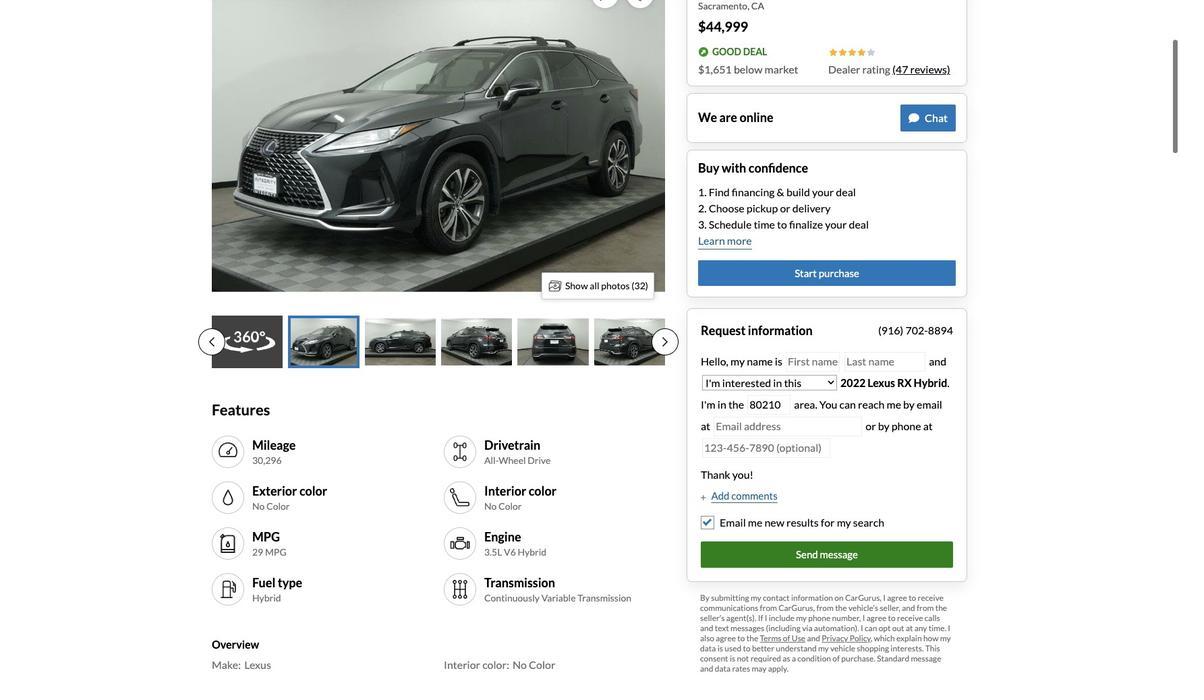Task type: locate. For each thing, give the bounding box(es) containing it.
my left contact on the right bottom
[[751, 593, 762, 603]]

opt
[[879, 624, 891, 634]]

1 horizontal spatial color
[[499, 501, 522, 512]]

color down drive
[[529, 484, 557, 499]]

to right seller,
[[909, 593, 917, 603]]

is right name on the bottom of the page
[[775, 355, 783, 368]]

policy
[[850, 634, 871, 644]]

at inside area. you can reach me by email at
[[701, 420, 711, 433]]

1 horizontal spatial is
[[730, 654, 736, 664]]

me inside area. you can reach me by email at
[[887, 399, 902, 411]]

email
[[720, 517, 746, 529]]

of left use
[[784, 634, 791, 644]]

interior
[[485, 484, 527, 499], [444, 659, 481, 671]]

type
[[278, 576, 303, 591]]

rx
[[898, 377, 912, 390]]

0 horizontal spatial no
[[252, 501, 265, 512]]

mpg right 29
[[265, 547, 287, 558]]

0 horizontal spatial by
[[879, 420, 890, 433]]

0 vertical spatial information
[[749, 323, 813, 338]]

2 horizontal spatial agree
[[888, 593, 908, 603]]

0 vertical spatial hybrid
[[914, 377, 948, 390]]

learn
[[699, 234, 726, 247]]

1 vertical spatial mpg
[[265, 547, 287, 558]]

2 from from the left
[[817, 603, 834, 613]]

information up name on the bottom of the page
[[749, 323, 813, 338]]

no right color:
[[513, 659, 527, 671]]

thank
[[701, 469, 731, 482]]

no for interior color
[[485, 501, 497, 512]]

color for interior color
[[529, 484, 557, 499]]

information
[[749, 323, 813, 338], [792, 593, 834, 603]]

make:
[[212, 659, 241, 671]]

tab list
[[198, 316, 679, 369]]

variable
[[542, 593, 576, 604]]

message inside button
[[821, 549, 859, 561]]

1 horizontal spatial interior
[[485, 484, 527, 499]]

can left "opt"
[[865, 624, 878, 634]]

agree up the ,
[[867, 613, 887, 624]]

chat
[[926, 111, 948, 124]]

vehicle full photo image
[[212, 0, 666, 310]]

interior inside interior color no color
[[485, 484, 527, 499]]

transmission
[[485, 576, 556, 591], [578, 593, 632, 604]]

mpg image
[[217, 534, 239, 555]]

1 vertical spatial lexus
[[244, 659, 271, 671]]

0 vertical spatial of
[[784, 634, 791, 644]]

message down how on the right of page
[[912, 654, 942, 664]]

(47
[[893, 63, 909, 76]]

1 vertical spatial message
[[912, 654, 942, 664]]

and down also
[[701, 664, 714, 674]]

lexus
[[868, 377, 896, 390], [244, 659, 271, 671]]

next page image
[[663, 337, 668, 348]]

0 vertical spatial or
[[781, 202, 791, 214]]

1 vertical spatial information
[[792, 593, 834, 603]]

color inside exterior color no color
[[300, 484, 328, 499]]

color
[[267, 501, 290, 512], [499, 501, 522, 512], [529, 659, 556, 671]]

(47 reviews) button
[[893, 61, 951, 78]]

1 horizontal spatial no
[[485, 501, 497, 512]]

my right for
[[837, 517, 852, 529]]

thank you!
[[701, 469, 754, 482]]

First name field
[[786, 353, 840, 372]]

fuel type image
[[217, 580, 239, 601]]

information left the on
[[792, 593, 834, 603]]

your up delivery
[[813, 185, 835, 198]]

0 vertical spatial phone
[[892, 420, 922, 433]]

2 horizontal spatial at
[[924, 420, 933, 433]]

how
[[924, 634, 939, 644]]

start purchase button
[[699, 260, 957, 287]]

or inside find financing & build your deal choose pickup or delivery schedule time to finalize your deal learn more
[[781, 202, 791, 214]]

confidence
[[749, 161, 809, 176]]

. i'm in the
[[701, 377, 950, 411]]

transmission up continuously at the bottom
[[485, 576, 556, 591]]

interior left color:
[[444, 659, 481, 671]]

is left used
[[718, 644, 724, 654]]

2 horizontal spatial no
[[513, 659, 527, 671]]

more
[[728, 234, 752, 247]]

receive up calls
[[918, 593, 944, 603]]

and right use
[[808, 634, 821, 644]]

me
[[887, 399, 902, 411], [748, 517, 763, 529]]

hybrid right v6
[[518, 547, 547, 558]]

color for exterior color
[[267, 501, 290, 512]]

share image
[[599, 0, 612, 1]]

, which explain how my data is used to better understand my vehicle shopping interests. this consent is not required as a condition of purchase. standard message and data rates may apply.
[[701, 634, 952, 674]]

color inside exterior color no color
[[267, 501, 290, 512]]

can right you
[[840, 399, 857, 411]]

2022 lexus rx hybrid
[[841, 377, 948, 390]]

of
[[784, 634, 791, 644], [833, 654, 840, 664]]

0 horizontal spatial interior
[[444, 659, 481, 671]]

0 horizontal spatial color
[[267, 501, 290, 512]]

and
[[928, 355, 947, 368], [903, 603, 916, 613], [701, 624, 714, 634], [808, 634, 821, 644], [701, 664, 714, 674]]

my left name on the bottom of the page
[[731, 355, 745, 368]]

1 horizontal spatial me
[[887, 399, 902, 411]]

1 horizontal spatial from
[[817, 603, 834, 613]]

0 horizontal spatial me
[[748, 517, 763, 529]]

rates
[[733, 664, 751, 674]]

hybrid inside engine 3.5l v6 hybrid
[[518, 547, 547, 558]]

0 horizontal spatial phone
[[809, 613, 831, 624]]

lexus down last name 'field'
[[868, 377, 896, 390]]

0 horizontal spatial from
[[760, 603, 778, 613]]

0 vertical spatial message
[[821, 549, 859, 561]]

0 horizontal spatial at
[[701, 420, 711, 433]]

hybrid down fuel
[[252, 593, 281, 604]]

this
[[926, 644, 941, 654]]

2 horizontal spatial color
[[529, 659, 556, 671]]

delivery
[[793, 202, 831, 214]]

mpg up 29
[[252, 530, 280, 545]]

0 horizontal spatial cargurus,
[[779, 603, 816, 613]]

the right in
[[729, 399, 745, 411]]

mileage image
[[217, 442, 239, 463]]

0 vertical spatial interior
[[485, 484, 527, 499]]

data left rates in the right bottom of the page
[[715, 664, 731, 674]]

&
[[777, 185, 785, 198]]

agree right also
[[716, 634, 736, 644]]

hybrid up email
[[914, 377, 948, 390]]

hybrid inside fuel type hybrid
[[252, 593, 281, 604]]

i right vehicle's
[[884, 593, 886, 603]]

0 horizontal spatial transmission
[[485, 576, 556, 591]]

(916) 702-8894
[[879, 324, 954, 337]]

1 horizontal spatial of
[[833, 654, 840, 664]]

1 vertical spatial receive
[[898, 613, 924, 624]]

0 horizontal spatial is
[[718, 644, 724, 654]]

1 color from the left
[[300, 484, 328, 499]]

1 vertical spatial hybrid
[[518, 547, 547, 558]]

message right send
[[821, 549, 859, 561]]

color right exterior
[[300, 484, 328, 499]]

good deal
[[713, 46, 768, 57]]

0 vertical spatial agree
[[888, 593, 908, 603]]

from up (including
[[760, 603, 778, 613]]

on
[[835, 593, 844, 603]]

add comments
[[712, 490, 778, 503]]

to up which
[[889, 613, 896, 624]]

to right used
[[744, 644, 751, 654]]

3 from from the left
[[917, 603, 935, 613]]

at
[[701, 420, 711, 433], [924, 420, 933, 433], [907, 624, 914, 634]]

start purchase
[[795, 267, 860, 279]]

view vehicle photo 3 image
[[365, 316, 436, 369]]

1 vertical spatial interior
[[444, 659, 481, 671]]

view vehicle photo 5 image
[[518, 316, 589, 369]]

no down exterior
[[252, 501, 265, 512]]

to right time
[[778, 218, 788, 231]]

mpg 29 mpg
[[252, 530, 287, 558]]

good
[[713, 46, 742, 57]]

no right interior color icon
[[485, 501, 497, 512]]

1 vertical spatial transmission
[[578, 593, 632, 604]]

transmission right "variable"
[[578, 593, 632, 604]]

0 horizontal spatial lexus
[[244, 659, 271, 671]]

1 horizontal spatial can
[[865, 624, 878, 634]]

1 horizontal spatial lexus
[[868, 377, 896, 390]]

a
[[792, 654, 797, 664]]

1 horizontal spatial by
[[904, 399, 915, 411]]

from
[[760, 603, 778, 613], [817, 603, 834, 613], [917, 603, 935, 613]]

reach
[[859, 399, 885, 411]]

my
[[731, 355, 745, 368], [837, 517, 852, 529], [751, 593, 762, 603], [797, 613, 807, 624], [941, 634, 952, 644], [819, 644, 829, 654]]

me left new
[[748, 517, 763, 529]]

no inside exterior color no color
[[252, 501, 265, 512]]

no inside interior color no color
[[485, 501, 497, 512]]

1 horizontal spatial phone
[[892, 420, 922, 433]]

can
[[840, 399, 857, 411], [865, 624, 878, 634]]

2 vertical spatial agree
[[716, 634, 736, 644]]

cargurus, right the on
[[846, 593, 882, 603]]

0 horizontal spatial message
[[821, 549, 859, 561]]

of down the privacy
[[833, 654, 840, 664]]

data down the text
[[701, 644, 716, 654]]

color for interior color
[[499, 501, 522, 512]]

1 horizontal spatial at
[[907, 624, 914, 634]]

show
[[566, 280, 588, 292]]

1 vertical spatial me
[[748, 517, 763, 529]]

Last name field
[[845, 353, 926, 372]]

1 vertical spatial your
[[826, 218, 847, 231]]

color down exterior
[[267, 501, 290, 512]]

area.
[[795, 399, 818, 411]]

2 vertical spatial hybrid
[[252, 593, 281, 604]]

interior for interior color
[[485, 484, 527, 499]]

cargurus, up via
[[779, 603, 816, 613]]

0 vertical spatial by
[[904, 399, 915, 411]]

from left the on
[[817, 603, 834, 613]]

me down 2022 lexus rx hybrid
[[887, 399, 902, 411]]

interior color: no color
[[444, 659, 556, 671]]

pickup
[[747, 202, 779, 214]]

1 vertical spatial can
[[865, 624, 878, 634]]

buy with confidence
[[699, 161, 809, 176]]

0 vertical spatial deal
[[837, 185, 857, 198]]

1 horizontal spatial message
[[912, 654, 942, 664]]

request information
[[701, 323, 813, 338]]

color inside interior color no color
[[499, 501, 522, 512]]

$1,651 below market
[[699, 63, 799, 76]]

receive up explain
[[898, 613, 924, 624]]

0 horizontal spatial can
[[840, 399, 857, 411]]

engine 3.5l v6 hybrid
[[485, 530, 547, 558]]

1 horizontal spatial color
[[529, 484, 557, 499]]

color up engine at the bottom left of page
[[499, 501, 522, 512]]

color:
[[483, 659, 510, 671]]

deal right build
[[837, 185, 857, 198]]

from up any
[[917, 603, 935, 613]]

phone up terms of use and privacy policy
[[809, 613, 831, 624]]

no for exterior color
[[252, 501, 265, 512]]

2 horizontal spatial from
[[917, 603, 935, 613]]

Zip code field
[[748, 396, 791, 415]]

view vehicle photo 6 image
[[594, 316, 666, 369]]

at inside by submitting my contact information on cargurus, i agree to receive communications from cargurus, from the vehicle's seller, and from the seller's agent(s). if i include my phone number, i agree to receive calls and text messages (including via automation). i can opt out at any time. i also agree to the
[[907, 624, 914, 634]]

view vehicle photo 4 image
[[441, 316, 513, 369]]

color
[[300, 484, 328, 499], [529, 484, 557, 499]]

0 vertical spatial data
[[701, 644, 716, 654]]

seller,
[[881, 603, 901, 613]]

hybrid for 2022
[[914, 377, 948, 390]]

transmission image
[[450, 580, 471, 601]]

rating
[[863, 63, 891, 76]]

0 vertical spatial your
[[813, 185, 835, 198]]

fuel type hybrid
[[252, 576, 303, 604]]

phone down email
[[892, 420, 922, 433]]

and right seller,
[[903, 603, 916, 613]]

1 vertical spatial of
[[833, 654, 840, 664]]

at right out
[[907, 624, 914, 634]]

1 vertical spatial or
[[866, 420, 877, 433]]

no
[[252, 501, 265, 512], [485, 501, 497, 512], [513, 659, 527, 671]]

phone inside by submitting my contact information on cargurus, i agree to receive communications from cargurus, from the vehicle's seller, and from the seller's agent(s). if i include my phone number, i agree to receive calls and text messages (including via automation). i can opt out at any time. i also agree to the
[[809, 613, 831, 624]]

your down delivery
[[826, 218, 847, 231]]

at down email
[[924, 420, 933, 433]]

0 horizontal spatial color
[[300, 484, 328, 499]]

0 vertical spatial can
[[840, 399, 857, 411]]

not
[[737, 654, 750, 664]]

0 horizontal spatial hybrid
[[252, 593, 281, 604]]

add comments button
[[701, 489, 778, 504]]

(32)
[[632, 280, 649, 292]]

purchase.
[[842, 654, 876, 664]]

by left email
[[904, 399, 915, 411]]

or down & on the top of the page
[[781, 202, 791, 214]]

wheel
[[499, 455, 526, 467]]

2 color from the left
[[529, 484, 557, 499]]

standard
[[878, 654, 910, 664]]

is left not
[[730, 654, 736, 664]]

or down 'reach' at bottom
[[866, 420, 877, 433]]

1 vertical spatial phone
[[809, 613, 831, 624]]

data
[[701, 644, 716, 654], [715, 664, 731, 674]]

sacramento, ca $44,999
[[699, 0, 765, 34]]

0 vertical spatial lexus
[[868, 377, 896, 390]]

prev page image
[[209, 337, 215, 348]]

1 horizontal spatial hybrid
[[518, 547, 547, 558]]

search
[[854, 517, 885, 529]]

agree up out
[[888, 593, 908, 603]]

i right if
[[765, 613, 768, 624]]

color inside interior color no color
[[529, 484, 557, 499]]

deal right finalize
[[850, 218, 869, 231]]

0 horizontal spatial or
[[781, 202, 791, 214]]

1 horizontal spatial agree
[[867, 613, 887, 624]]

agree
[[888, 593, 908, 603], [867, 613, 887, 624], [716, 634, 736, 644]]

0 vertical spatial me
[[887, 399, 902, 411]]

terms of use and privacy policy
[[760, 634, 871, 644]]

send message
[[797, 549, 859, 561]]

at down i'm
[[701, 420, 711, 433]]

Email address email field
[[714, 417, 863, 437]]

color right color:
[[529, 659, 556, 671]]

lexus down "overview"
[[244, 659, 271, 671]]

2 horizontal spatial hybrid
[[914, 377, 948, 390]]

mpg
[[252, 530, 280, 545], [265, 547, 287, 558]]

interior down the wheel
[[485, 484, 527, 499]]

the up automation).
[[836, 603, 848, 613]]

hello,
[[701, 355, 729, 368]]

by down 'reach' at bottom
[[879, 420, 890, 433]]



Task type: vqa. For each thing, say whether or not it's contained in the screenshot.


Task type: describe. For each thing, give the bounding box(es) containing it.
consent
[[701, 654, 729, 664]]

hello, my name is
[[701, 355, 785, 368]]

which
[[875, 634, 896, 644]]

vehicle's
[[849, 603, 879, 613]]

and inside , which explain how my data is used to better understand my vehicle shopping interests. this consent is not required as a condition of purchase. standard message and data rates may apply.
[[701, 664, 714, 674]]

messages
[[731, 624, 765, 634]]

as
[[783, 654, 791, 664]]

1 vertical spatial deal
[[850, 218, 869, 231]]

financing
[[732, 185, 775, 198]]

exterior color image
[[217, 488, 239, 509]]

ca
[[752, 0, 765, 12]]

interior for interior color:
[[444, 659, 481, 671]]

include
[[769, 613, 795, 624]]

out
[[893, 624, 905, 634]]

time
[[754, 218, 776, 231]]

$1,651
[[699, 63, 732, 76]]

0 vertical spatial receive
[[918, 593, 944, 603]]

seller's
[[701, 613, 725, 624]]

chat button
[[901, 105, 957, 132]]

terms
[[760, 634, 782, 644]]

by submitting my contact information on cargurus, i agree to receive communications from cargurus, from the vehicle's seller, and from the seller's agent(s). if i include my phone number, i agree to receive calls and text messages (including via automation). i can opt out at any time. i also agree to the
[[701, 593, 951, 644]]

dealer rating (47 reviews)
[[829, 63, 951, 76]]

view vehicle photo 2 image
[[288, 316, 360, 369]]

results
[[787, 517, 819, 529]]

8894
[[929, 324, 954, 337]]

to down agent(s).
[[738, 634, 746, 644]]

lexus for make:
[[244, 659, 271, 671]]

1 horizontal spatial transmission
[[578, 593, 632, 604]]

drivetrain
[[485, 438, 541, 453]]

for
[[821, 517, 835, 529]]

features
[[212, 401, 270, 420]]

29
[[252, 547, 263, 558]]

calls
[[925, 613, 941, 624]]

show all photos (32) link
[[542, 272, 655, 299]]

send message button
[[701, 542, 954, 568]]

message inside , which explain how my data is used to better understand my vehicle shopping interests. this consent is not required as a condition of purchase. standard message and data rates may apply.
[[912, 654, 942, 664]]

drive
[[528, 455, 551, 467]]

used
[[725, 644, 742, 654]]

comment image
[[909, 113, 920, 124]]

if
[[759, 613, 764, 624]]

buy
[[699, 161, 720, 176]]

schedule
[[709, 218, 752, 231]]

and left the text
[[701, 624, 714, 634]]

with
[[722, 161, 747, 176]]

shopping
[[858, 644, 890, 654]]

reviews)
[[911, 63, 951, 76]]

privacy policy link
[[822, 634, 871, 644]]

all
[[590, 280, 600, 292]]

0 horizontal spatial of
[[784, 634, 791, 644]]

text
[[715, 624, 730, 634]]

communications
[[701, 603, 759, 613]]

explain
[[897, 634, 923, 644]]

the up time. on the right bottom
[[936, 603, 948, 613]]

name
[[747, 355, 773, 368]]

you
[[820, 399, 838, 411]]

my left vehicle
[[819, 644, 829, 654]]

hybrid for engine
[[518, 547, 547, 558]]

to inside , which explain how my data is used to better understand my vehicle shopping interests. this consent is not required as a condition of purchase. standard message and data rates may apply.
[[744, 644, 751, 654]]

start
[[795, 267, 817, 279]]

area. you can reach me by email at
[[701, 399, 943, 433]]

all-
[[485, 455, 499, 467]]

submitting
[[712, 593, 750, 603]]

2 horizontal spatial is
[[775, 355, 783, 368]]

can inside area. you can reach me by email at
[[840, 399, 857, 411]]

also
[[701, 634, 715, 644]]

can inside by submitting my contact information on cargurus, i agree to receive communications from cargurus, from the vehicle's seller, and from the seller's agent(s). if i include my phone number, i agree to receive calls and text messages (including via automation). i can opt out at any time. i also agree to the
[[865, 624, 878, 634]]

(916)
[[879, 324, 904, 337]]

0 vertical spatial mpg
[[252, 530, 280, 545]]

email
[[917, 399, 943, 411]]

time.
[[929, 624, 947, 634]]

number,
[[833, 613, 862, 624]]

lexus for 2022
[[868, 377, 896, 390]]

send
[[797, 549, 819, 561]]

Phone (optional) telephone field
[[703, 439, 831, 458]]

no for interior color:
[[513, 659, 527, 671]]

online
[[740, 110, 774, 125]]

i right number,
[[863, 613, 866, 624]]

the inside . i'm in the
[[729, 399, 745, 411]]

vehicle
[[831, 644, 856, 654]]

exterior color no color
[[252, 484, 328, 512]]

sacramento,
[[699, 0, 750, 12]]

by inside area. you can reach me by email at
[[904, 399, 915, 411]]

color for exterior color
[[300, 484, 328, 499]]

color for interior color:
[[529, 659, 556, 671]]

1 horizontal spatial or
[[866, 420, 877, 433]]

photos
[[602, 280, 630, 292]]

engine image
[[450, 534, 471, 555]]

transmission continuously variable transmission
[[485, 576, 632, 604]]

email me new results for my search
[[720, 517, 885, 529]]

,
[[871, 634, 873, 644]]

we
[[699, 110, 718, 125]]

i right time. on the right bottom
[[949, 624, 951, 634]]

i'm
[[701, 399, 716, 411]]

to inside find financing & build your deal choose pickup or delivery schedule time to finalize your deal learn more
[[778, 218, 788, 231]]

1 vertical spatial agree
[[867, 613, 887, 624]]

comments
[[732, 490, 778, 503]]

1 vertical spatial by
[[879, 420, 890, 433]]

are
[[720, 110, 738, 125]]

mileage 30,296
[[252, 438, 296, 467]]

in
[[718, 399, 727, 411]]

you!
[[733, 469, 754, 482]]

condition
[[798, 654, 832, 664]]

0 horizontal spatial agree
[[716, 634, 736, 644]]

find financing & build your deal choose pickup or delivery schedule time to finalize your deal learn more
[[699, 185, 869, 247]]

0 vertical spatial transmission
[[485, 576, 556, 591]]

plus image
[[701, 495, 706, 501]]

drivetrain image
[[450, 442, 471, 463]]

i left the ,
[[861, 624, 864, 634]]

apply.
[[769, 664, 789, 674]]

engine
[[485, 530, 522, 545]]

information inside by submitting my contact information on cargurus, i agree to receive communications from cargurus, from the vehicle's seller, and from the seller's agent(s). if i include my phone number, i agree to receive calls and text messages (including via automation). i can opt out at any time. i also agree to the
[[792, 593, 834, 603]]

interior color image
[[450, 488, 471, 509]]

1 horizontal spatial cargurus,
[[846, 593, 882, 603]]

v6
[[504, 547, 516, 558]]

and down the 8894
[[928, 355, 947, 368]]

or by phone at
[[866, 420, 933, 433]]

finalize
[[790, 218, 824, 231]]

the left terms
[[747, 634, 759, 644]]

learn more link
[[699, 233, 752, 250]]

my right include
[[797, 613, 807, 624]]

add
[[712, 490, 730, 503]]

view vehicle photo 1 image
[[212, 316, 283, 369]]

choose
[[709, 202, 745, 214]]

my right how on the right of page
[[941, 634, 952, 644]]

of inside , which explain how my data is used to better understand my vehicle shopping interests. this consent is not required as a condition of purchase. standard message and data rates may apply.
[[833, 654, 840, 664]]

1 vertical spatial data
[[715, 664, 731, 674]]

1 from from the left
[[760, 603, 778, 613]]

may
[[752, 664, 767, 674]]



